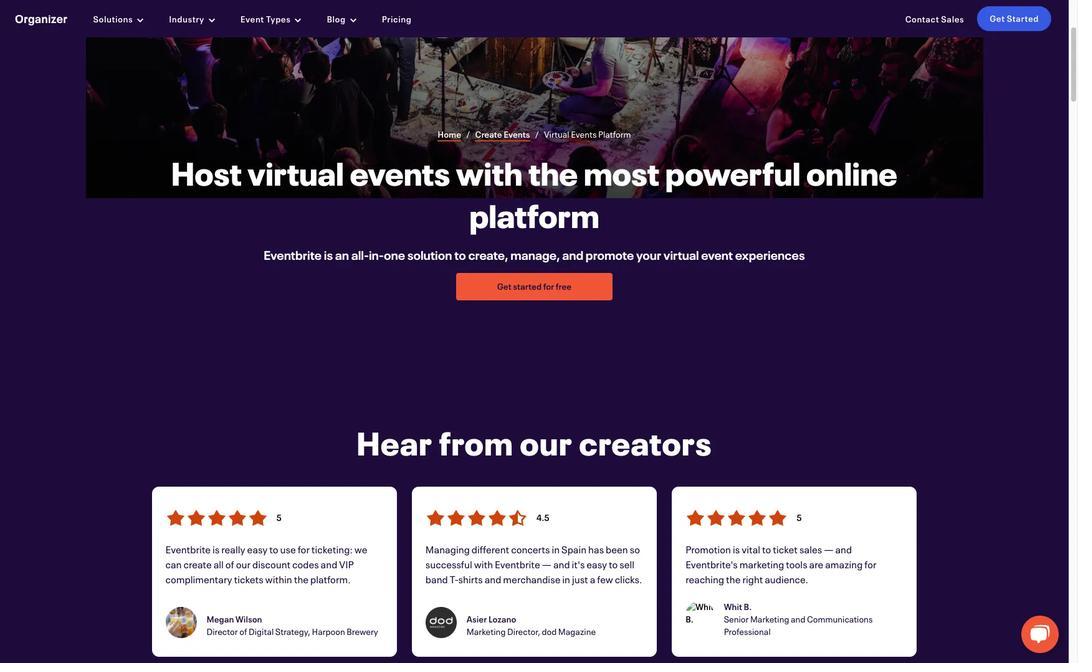 Task type: vqa. For each thing, say whether or not it's contained in the screenshot.
Pricing link
yes



Task type: locate. For each thing, give the bounding box(es) containing it.
0 horizontal spatial is
[[213, 543, 220, 556]]

contact sales link
[[901, 6, 969, 31]]

experiences
[[736, 247, 805, 263]]

— up "merchandise"
[[542, 558, 552, 571]]

marketing
[[740, 558, 785, 571]]

reaching
[[686, 573, 725, 586]]

0 vertical spatial of
[[226, 558, 234, 571]]

1 horizontal spatial for
[[544, 281, 554, 293]]

t-
[[450, 573, 459, 586]]

host
[[171, 152, 242, 195]]

for
[[544, 281, 554, 293], [298, 543, 310, 556], [865, 558, 877, 571]]

of inside megan wilson director of digital strategy, harpoon brewery
[[240, 626, 247, 638]]

industry
[[169, 13, 204, 25]]

5 up sales
[[797, 512, 802, 523]]

1 horizontal spatial events
[[571, 129, 597, 141]]

0 horizontal spatial —
[[542, 558, 552, 571]]

platform
[[470, 195, 600, 237]]

0 vertical spatial virtual
[[248, 152, 344, 195]]

the inside promotion is vital to ticket sales — and eventbrite's marketing tools are amazing for reaching the right audience.
[[727, 573, 741, 586]]

/ right home
[[466, 129, 470, 141]]

harpoon
[[312, 626, 345, 638]]

platform.
[[311, 573, 351, 586]]

of right the all
[[226, 558, 234, 571]]

and down audience.
[[791, 613, 806, 625]]

0 horizontal spatial 5
[[277, 512, 282, 523]]

easy up discount
[[247, 543, 268, 556]]

2 horizontal spatial is
[[733, 543, 740, 556]]

to inside eventbrite is really easy to use for ticketing: we can create all of our discount codes and vip complimentary tickets within the platform.
[[270, 543, 279, 556]]

eventbrite inside eventbrite is really easy to use for ticketing: we can create all of our discount codes and vip complimentary tickets within the platform.
[[166, 543, 211, 556]]

is inside promotion is vital to ticket sales — and eventbrite's marketing tools are amazing for reaching the right audience.
[[733, 543, 740, 556]]

is inside eventbrite is really easy to use for ticketing: we can create all of our discount codes and vip complimentary tickets within the platform.
[[213, 543, 220, 556]]

started inside secondary organizer element
[[1008, 12, 1039, 24]]

get started for free
[[497, 281, 572, 293]]

2 horizontal spatial the
[[727, 573, 741, 586]]

0 vertical spatial for
[[544, 281, 554, 293]]

marketing down 'asier'
[[467, 626, 506, 638]]

1 vertical spatial of
[[240, 626, 247, 638]]

0 horizontal spatial /
[[466, 129, 470, 141]]

the
[[529, 152, 578, 195], [294, 573, 309, 586], [727, 573, 741, 586]]

is left vital
[[733, 543, 740, 556]]

for right 'amazing'
[[865, 558, 877, 571]]

2 vertical spatial eventbrite
[[495, 558, 540, 571]]

is up the all
[[213, 543, 220, 556]]

events right create
[[504, 129, 530, 141]]

event types
[[241, 13, 291, 25]]

with down create
[[456, 152, 523, 195]]

use
[[280, 543, 296, 556]]

0 horizontal spatial easy
[[247, 543, 268, 556]]

contact
[[906, 13, 940, 25]]

the left right
[[727, 573, 741, 586]]

and inside eventbrite is really easy to use for ticketing: we can create all of our discount codes and vip complimentary tickets within the platform.
[[321, 558, 338, 571]]

get
[[990, 12, 1006, 24]]

for inside promotion is vital to ticket sales — and eventbrite's marketing tools are amazing for reaching the right audience.
[[865, 558, 877, 571]]

1 vertical spatial —
[[542, 558, 552, 571]]

1 horizontal spatial of
[[240, 626, 247, 638]]

1 horizontal spatial /
[[535, 129, 539, 141]]

is for vital
[[733, 543, 740, 556]]

easy down has
[[587, 558, 607, 571]]

0 horizontal spatial of
[[226, 558, 234, 571]]

eventbrite down the "concerts"
[[495, 558, 540, 571]]

the inside eventbrite is really easy to use for ticketing: we can create all of our discount codes and vip complimentary tickets within the platform.
[[294, 573, 309, 586]]

of
[[226, 558, 234, 571], [240, 626, 247, 638]]

0 horizontal spatial marketing
[[467, 626, 506, 638]]

an
[[335, 247, 349, 263]]

for inside button
[[544, 281, 554, 293]]

virtual
[[248, 152, 344, 195], [664, 247, 699, 263]]

in left "spain"
[[552, 543, 560, 556]]

1 horizontal spatial easy
[[587, 558, 607, 571]]

is left an
[[324, 247, 333, 263]]

0 vertical spatial eventbrite
[[264, 247, 322, 263]]

5 for use
[[277, 512, 282, 523]]

1 vertical spatial easy
[[587, 558, 607, 571]]

audience.
[[765, 573, 809, 586]]

sell
[[620, 558, 635, 571]]

0 vertical spatial in
[[552, 543, 560, 556]]

eventbrite is really easy to use for ticketing: we can create all of our discount codes and vip complimentary tickets within the platform.
[[166, 543, 368, 586]]

and up free
[[563, 247, 584, 263]]

has
[[589, 543, 604, 556]]

2 vertical spatial for
[[865, 558, 877, 571]]

1 horizontal spatial started
[[1008, 12, 1039, 24]]

shirts
[[459, 573, 483, 586]]

with inside managing different concerts in spain has been so successful with eventbrite — and it's easy to sell band t-shirts and merchandise in just a few clicks.
[[474, 558, 493, 571]]

for up codes on the bottom left
[[298, 543, 310, 556]]

online
[[807, 152, 898, 195]]

1 horizontal spatial —
[[824, 543, 834, 556]]

0 horizontal spatial for
[[298, 543, 310, 556]]

and right shirts
[[485, 573, 502, 586]]

and up 'amazing'
[[836, 543, 853, 556]]

marketing
[[751, 613, 790, 625], [467, 626, 506, 638]]

blog
[[327, 13, 346, 25]]

1 horizontal spatial eventbrite
[[264, 247, 322, 263]]

1 horizontal spatial 5
[[797, 512, 802, 523]]

0 horizontal spatial the
[[294, 573, 309, 586]]

easy inside eventbrite is really easy to use for ticketing: we can create all of our discount codes and vip complimentary tickets within the platform.
[[247, 543, 268, 556]]

whit b. senior marketing and communications professional
[[724, 601, 873, 638]]

easy
[[247, 543, 268, 556], [587, 558, 607, 571]]

marketing down b. on the bottom
[[751, 613, 790, 625]]

eventbrite
[[264, 247, 322, 263], [166, 543, 211, 556], [495, 558, 540, 571]]

0 vertical spatial our
[[520, 422, 573, 465]]

director
[[207, 626, 238, 638]]

2 horizontal spatial for
[[865, 558, 877, 571]]

and inside promotion is vital to ticket sales — and eventbrite's marketing tools are amazing for reaching the right audience.
[[836, 543, 853, 556]]

host virtual events with the most powerful online platform
[[171, 152, 898, 237]]

1 vertical spatial started
[[513, 281, 542, 293]]

—
[[824, 543, 834, 556], [542, 558, 552, 571]]

1 vertical spatial for
[[298, 543, 310, 556]]

for left free
[[544, 281, 554, 293]]

0 horizontal spatial our
[[236, 558, 251, 571]]

easy inside managing different concerts in spain has been so successful with eventbrite — and it's easy to sell band t-shirts and merchandise in just a few clicks.
[[587, 558, 607, 571]]

0 vertical spatial —
[[824, 543, 834, 556]]

started right get
[[513, 281, 542, 293]]

5 up use at the left
[[277, 512, 282, 523]]

1 horizontal spatial in
[[563, 573, 571, 586]]

secondary organizer element
[[0, 0, 1069, 37]]

1 vertical spatial eventbrite
[[166, 543, 211, 556]]

0 horizontal spatial started
[[513, 281, 542, 293]]

started right 'get'
[[1008, 12, 1039, 24]]

right
[[743, 573, 764, 586]]

2 / from the left
[[535, 129, 539, 141]]

0 vertical spatial started
[[1008, 12, 1039, 24]]

professional
[[724, 626, 771, 638]]

0 horizontal spatial virtual
[[248, 152, 344, 195]]

tools
[[786, 558, 808, 571]]

manage,
[[511, 247, 560, 263]]

are
[[810, 558, 824, 571]]

eventbrite up create
[[166, 543, 211, 556]]

2 5 from the left
[[797, 512, 802, 523]]

home / create events / virtual events platform
[[438, 129, 631, 141]]

1 vertical spatial marketing
[[467, 626, 506, 638]]

1 5 from the left
[[277, 512, 282, 523]]

1 vertical spatial virtual
[[664, 247, 699, 263]]

0 horizontal spatial eventbrite
[[166, 543, 211, 556]]

1 vertical spatial our
[[236, 558, 251, 571]]

the down codes on the bottom left
[[294, 573, 309, 586]]

with down the different
[[474, 558, 493, 571]]

is
[[324, 247, 333, 263], [213, 543, 220, 556], [733, 543, 740, 556]]

virtual
[[544, 129, 570, 141]]

1 vertical spatial in
[[563, 573, 571, 586]]

0 horizontal spatial events
[[504, 129, 530, 141]]

to
[[455, 247, 466, 263], [270, 543, 279, 556], [763, 543, 772, 556], [609, 558, 618, 571]]

vip
[[339, 558, 354, 571]]

— right sales
[[824, 543, 834, 556]]

so
[[630, 543, 640, 556]]

asier lozano marketing director, dod magazine
[[467, 613, 596, 638]]

started inside button
[[513, 281, 542, 293]]

to left use at the left
[[270, 543, 279, 556]]

1 vertical spatial with
[[474, 558, 493, 571]]

eventbrite inside managing different concerts in spain has been so successful with eventbrite — and it's easy to sell band t-shirts and merchandise in just a few clicks.
[[495, 558, 540, 571]]

eventbrite left an
[[264, 247, 322, 263]]

/ left virtual
[[535, 129, 539, 141]]

megan wilson director of digital strategy, harpoon brewery
[[207, 613, 378, 638]]

2 horizontal spatial eventbrite
[[495, 558, 540, 571]]

to left sell
[[609, 558, 618, 571]]

0 vertical spatial with
[[456, 152, 523, 195]]

events right virtual
[[571, 129, 597, 141]]

to right vital
[[763, 543, 772, 556]]

1 horizontal spatial is
[[324, 247, 333, 263]]

solution
[[408, 247, 452, 263]]

1 horizontal spatial marketing
[[751, 613, 790, 625]]

to inside promotion is vital to ticket sales — and eventbrite's marketing tools are amazing for reaching the right audience.
[[763, 543, 772, 556]]

in left just on the bottom of page
[[563, 573, 571, 586]]

0 vertical spatial easy
[[247, 543, 268, 556]]

magazine
[[559, 626, 596, 638]]

our
[[520, 422, 573, 465], [236, 558, 251, 571]]

/
[[466, 129, 470, 141], [535, 129, 539, 141]]

0 vertical spatial marketing
[[751, 613, 790, 625]]

managing
[[426, 543, 470, 556]]

contact sales
[[906, 13, 965, 25]]

and up 'platform.'
[[321, 558, 338, 571]]

the down virtual
[[529, 152, 578, 195]]

1 horizontal spatial the
[[529, 152, 578, 195]]

of down wilson
[[240, 626, 247, 638]]



Task type: describe. For each thing, give the bounding box(es) containing it.
get started
[[990, 12, 1039, 24]]

just
[[572, 573, 588, 586]]

a
[[590, 573, 596, 586]]

is for an
[[324, 247, 333, 263]]

different
[[472, 543, 510, 556]]

pricing link
[[378, 6, 416, 31]]

free
[[556, 281, 572, 293]]

home link
[[438, 129, 462, 142]]

spain
[[562, 543, 587, 556]]

in-
[[369, 247, 384, 263]]

hear from our creators
[[357, 422, 713, 465]]

digital
[[249, 626, 274, 638]]

5 for sales
[[797, 512, 802, 523]]

eventbrite's
[[686, 558, 738, 571]]

discount
[[253, 558, 291, 571]]

your
[[637, 247, 662, 263]]

started for get
[[513, 281, 542, 293]]

concerts
[[511, 543, 550, 556]]

powerful
[[666, 152, 801, 195]]

it's
[[572, 558, 585, 571]]

promote
[[586, 247, 634, 263]]

1 / from the left
[[466, 129, 470, 141]]

all-
[[351, 247, 369, 263]]

amazing
[[826, 558, 863, 571]]

megan
[[207, 613, 234, 625]]

create
[[184, 558, 212, 571]]

get started for free link
[[456, 273, 613, 301]]

and left "it's"
[[554, 558, 570, 571]]

event
[[241, 13, 264, 25]]

band
[[426, 573, 448, 586]]

get
[[497, 281, 512, 293]]

all
[[214, 558, 224, 571]]

— inside promotion is vital to ticket sales — and eventbrite's marketing tools are amazing for reaching the right audience.
[[824, 543, 834, 556]]

few
[[598, 573, 613, 586]]

vital
[[742, 543, 761, 556]]

complimentary
[[166, 573, 232, 586]]

eventbrite for eventbrite is really easy to use for ticketing: we can create all of our discount codes and vip complimentary tickets within the platform.
[[166, 543, 211, 556]]

director,
[[508, 626, 541, 638]]

codes
[[292, 558, 319, 571]]

4.5
[[537, 512, 550, 523]]

marketing inside asier lozano marketing director, dod magazine
[[467, 626, 506, 638]]

from
[[439, 422, 514, 465]]

dod magazine image
[[426, 607, 457, 638]]

virtual inside host virtual events with the most powerful online platform
[[248, 152, 344, 195]]

pricing
[[382, 13, 412, 25]]

sales
[[942, 13, 965, 25]]

1 horizontal spatial our
[[520, 422, 573, 465]]

0 horizontal spatial in
[[552, 543, 560, 556]]

1 horizontal spatial virtual
[[664, 247, 699, 263]]

create,
[[469, 247, 509, 263]]

creators
[[579, 422, 713, 465]]

the inside host virtual events with the most powerful online platform
[[529, 152, 578, 195]]

one
[[384, 247, 405, 263]]

successful
[[426, 558, 473, 571]]

within
[[265, 573, 292, 586]]

promotion
[[686, 543, 731, 556]]

our inside eventbrite is really easy to use for ticketing: we can create all of our discount codes and vip complimentary tickets within the platform.
[[236, 558, 251, 571]]

senior
[[724, 613, 749, 625]]

2 events from the left
[[571, 129, 597, 141]]

managing different concerts in spain has been so successful with eventbrite — and it's easy to sell band t-shirts and merchandise in just a few clicks.
[[426, 543, 643, 586]]

event
[[702, 247, 733, 263]]

started for get
[[1008, 12, 1039, 24]]

of inside eventbrite is really easy to use for ticketing: we can create all of our discount codes and vip complimentary tickets within the platform.
[[226, 558, 234, 571]]

clicks.
[[615, 573, 643, 586]]

events
[[350, 152, 450, 195]]

marketing inside whit b. senior marketing and communications professional
[[751, 613, 790, 625]]

really
[[222, 543, 246, 556]]

— inside managing different concerts in spain has been so successful with eventbrite — and it's easy to sell band t-shirts and merchandise in just a few clicks.
[[542, 558, 552, 571]]

with inside host virtual events with the most powerful online platform
[[456, 152, 523, 195]]

get started for free button
[[456, 273, 613, 301]]

home
[[438, 129, 462, 141]]

get started link
[[978, 6, 1052, 31]]

dod
[[542, 626, 557, 638]]

eventbrite is an all-in-one solution to create, manage, and promote your virtual event experiences
[[264, 247, 805, 263]]

we
[[355, 543, 368, 556]]

been
[[606, 543, 628, 556]]

ticketing:
[[312, 543, 353, 556]]

harpoon brewery image
[[166, 607, 197, 638]]

and inside whit b. senior marketing and communications professional
[[791, 613, 806, 625]]

solutions
[[93, 13, 133, 25]]

organizer
[[15, 11, 68, 26]]

is for really
[[213, 543, 220, 556]]

chat widget region
[[1007, 604, 1069, 663]]

brewery
[[347, 626, 378, 638]]

tickets
[[234, 573, 264, 586]]

ticket
[[773, 543, 798, 556]]

wilson
[[236, 613, 262, 625]]

to left create,
[[455, 247, 466, 263]]

whit
[[724, 601, 743, 613]]

b.
[[744, 601, 752, 613]]

most
[[584, 152, 660, 195]]

eventbrite for eventbrite is an all-in-one solution to create, manage, and promote your virtual event experiences
[[264, 247, 322, 263]]

can
[[166, 558, 182, 571]]

merchandise
[[503, 573, 561, 586]]

sales
[[800, 543, 823, 556]]

promotion is vital to ticket sales — and eventbrite's marketing tools are amazing for reaching the right audience.
[[686, 543, 877, 586]]

platform
[[599, 129, 631, 141]]

asier
[[467, 613, 487, 625]]

to inside managing different concerts in spain has been so successful with eventbrite — and it's easy to sell band t-shirts and merchandise in just a few clicks.
[[609, 558, 618, 571]]

hear
[[357, 422, 433, 465]]

types
[[266, 13, 291, 25]]

lozano
[[489, 613, 517, 625]]

create events link
[[475, 129, 530, 142]]

whit b. image
[[686, 601, 714, 632]]

for inside eventbrite is really easy to use for ticketing: we can create all of our discount codes and vip complimentary tickets within the platform.
[[298, 543, 310, 556]]

1 events from the left
[[504, 129, 530, 141]]



